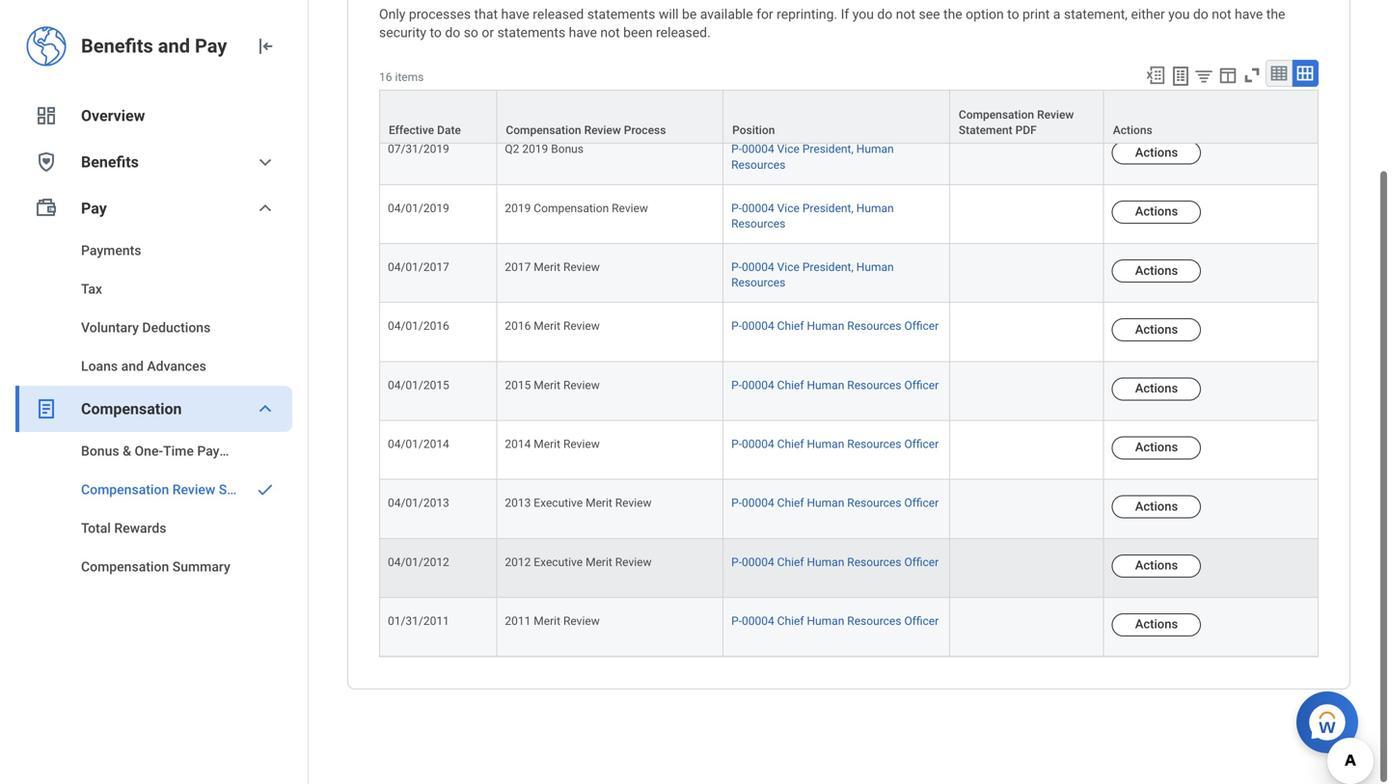 Task type: describe. For each thing, give the bounding box(es) containing it.
available
[[700, 6, 753, 22]]

pay element
[[15, 232, 292, 386]]

2 actions button from the top
[[1112, 141, 1201, 165]]

click to view/edit grid preferences image
[[1217, 65, 1239, 86]]

q2 2019 bonus
[[505, 142, 584, 156]]

officer for 2013 executive merit review
[[904, 496, 939, 510]]

p- for 2019 compensation review
[[731, 201, 742, 215]]

p- for 2011 merit review
[[731, 614, 742, 628]]

2015 merit review
[[505, 378, 600, 392]]

a
[[1053, 6, 1060, 22]]

5 00004 from the top
[[742, 319, 774, 333]]

executive for 2013
[[534, 496, 583, 510]]

p-00004 chief human resources officer for 2015 merit review
[[731, 378, 939, 392]]

loans and advances
[[81, 358, 206, 374]]

payments link
[[15, 232, 292, 270]]

review inside compensation element
[[172, 482, 215, 498]]

total
[[81, 520, 111, 536]]

vice for q2 2019 bonus
[[777, 142, 800, 156]]

benefits button
[[15, 139, 292, 185]]

date
[[437, 124, 461, 137]]

officer for 2012 executive merit review
[[904, 555, 939, 569]]

1 horizontal spatial have
[[569, 24, 597, 40]]

summary
[[172, 559, 230, 575]]

expand table image
[[1295, 64, 1315, 83]]

president, for 2019 compensation review
[[802, 201, 853, 215]]

bonus & one-time payments
[[81, 443, 257, 459]]

president, for 2017 merit review
[[802, 260, 853, 274]]

review inside popup button
[[584, 124, 621, 137]]

will
[[659, 6, 679, 22]]

pay button
[[15, 185, 292, 232]]

5 p- from the top
[[731, 319, 742, 333]]

1 p- from the top
[[731, 83, 742, 97]]

that
[[474, 6, 498, 22]]

pdf
[[1015, 124, 1037, 137]]

p-00004 vice president, human resources for 2019 compensation review
[[731, 201, 894, 230]]

q3 2019 bonus
[[505, 83, 584, 97]]

16 items
[[379, 70, 424, 84]]

compensation review statement pdf
[[959, 108, 1074, 137]]

1 horizontal spatial do
[[877, 6, 893, 22]]

6 actions row from the top
[[379, 362, 1319, 421]]

loans
[[81, 358, 118, 374]]

1 actions row from the top
[[379, 67, 1319, 126]]

fullscreen image
[[1241, 65, 1263, 86]]

p-00004 vice president, human resources link for 2019 compensation review
[[731, 198, 894, 230]]

compensation review statement pdf button
[[950, 91, 1103, 143]]

merit for 2016
[[534, 319, 560, 333]]

2017 merit review
[[505, 260, 600, 274]]

1 horizontal spatial statements
[[587, 6, 655, 22]]

4 actions button from the top
[[1112, 259, 1201, 283]]

chief for 2012 executive merit review
[[777, 555, 804, 569]]

3 actions row from the top
[[379, 185, 1319, 244]]

2011 merit review
[[505, 614, 600, 628]]

00004 for 2015 merit review
[[742, 378, 774, 392]]

and for pay
[[158, 35, 190, 57]]

16
[[379, 70, 392, 84]]

00004 for 2014 merit review
[[742, 437, 774, 451]]

position
[[732, 124, 775, 137]]

1 you from the left
[[852, 6, 874, 22]]

10/31/2019
[[388, 83, 449, 97]]

p- for 2017 merit review
[[731, 260, 742, 274]]

for
[[756, 6, 773, 22]]

cell for 2014 merit review
[[950, 421, 1104, 480]]

p-00004 vice president, human resources link for 2017 merit review
[[731, 257, 894, 289]]

voluntary deductions
[[81, 320, 211, 336]]

actions for 3rd actions button from the top of the page
[[1135, 204, 1178, 219]]

9 actions button from the top
[[1112, 554, 1201, 578]]

0 vertical spatial to
[[1007, 6, 1019, 22]]

cell for 2011 merit review
[[950, 598, 1104, 657]]

2 vertical spatial 2019
[[505, 201, 531, 215]]

compensation for compensation summary
[[81, 559, 169, 575]]

bonus for q3 2019 bonus
[[551, 83, 584, 97]]

and for advances
[[121, 358, 144, 374]]

position button
[[724, 91, 949, 143]]

7 actions row from the top
[[379, 421, 1319, 480]]

p-00004 chief human resources officer for 2014 merit review
[[731, 437, 939, 451]]

p- for 2012 executive merit review
[[731, 555, 742, 569]]

tax link
[[15, 270, 292, 309]]

actions for 4th actions button
[[1135, 263, 1178, 278]]

bonus for q2 2019 bonus
[[551, 142, 584, 156]]

export to worksheets image
[[1169, 65, 1192, 88]]

compensation review process
[[506, 124, 666, 137]]

04/01/2015
[[388, 378, 449, 392]]

p-00004 chief human resources officer link for 2011 merit review
[[731, 611, 939, 628]]

p-00004 chief human resources officer link for 2013 executive merit review
[[731, 493, 939, 510]]

9 actions row from the top
[[379, 539, 1319, 598]]

security
[[379, 24, 426, 40]]

select to filter grid data image
[[1193, 66, 1214, 86]]

vice for 2019 compensation review
[[777, 201, 800, 215]]

00004 for 2012 executive merit review
[[742, 555, 774, 569]]

2013
[[505, 496, 531, 510]]

&
[[123, 443, 131, 459]]

merit up 2012 executive merit review
[[586, 496, 612, 510]]

export to excel image
[[1145, 65, 1166, 86]]

merit for 2015
[[534, 378, 560, 392]]

bonus & one-time payments link
[[15, 432, 292, 471]]

07/31/2019
[[388, 142, 449, 156]]

bonus inside bonus & one-time payments link
[[81, 443, 119, 459]]

chevron down small image
[[254, 197, 277, 220]]

benefits image
[[35, 150, 58, 174]]

2011
[[505, 614, 531, 628]]

president, for q2 2019 bonus
[[802, 142, 853, 156]]

processes
[[409, 6, 471, 22]]

10 actions row from the top
[[379, 598, 1319, 657]]

p-00004 vice president, human resources for 2017 merit review
[[731, 260, 894, 289]]

7 actions button from the top
[[1112, 436, 1201, 460]]

2016 merit review
[[505, 319, 600, 333]]

0 horizontal spatial do
[[445, 24, 460, 40]]

chevron down small image for benefits
[[254, 150, 277, 174]]

or
[[482, 24, 494, 40]]

2019 compensation review
[[505, 201, 648, 215]]

actions button
[[1104, 91, 1318, 143]]

see
[[919, 6, 940, 22]]

chief for 2015 merit review
[[777, 378, 804, 392]]

only processes that have released statements will be available for reprinting. if you do not see the option to print a statement, either you do not have the security to do so or statements have not been released.
[[379, 6, 1289, 40]]

released.
[[656, 24, 711, 40]]

5 actions button from the top
[[1112, 318, 1201, 342]]

officer for 2015 merit review
[[904, 378, 939, 392]]

compensation review statement
[[81, 482, 281, 498]]

2 actions row from the top
[[379, 126, 1319, 185]]

compensation summary link
[[15, 548, 292, 586]]

p- for 2014 merit review
[[731, 437, 742, 451]]

effective date
[[389, 124, 461, 137]]

4 actions row from the top
[[379, 244, 1319, 303]]

cell for 2013 executive merit review
[[950, 480, 1104, 539]]

3 actions button from the top
[[1112, 200, 1201, 224]]

04/01/2017
[[388, 260, 449, 274]]

2016
[[505, 319, 531, 333]]

compensation for compensation review process
[[506, 124, 581, 137]]

total rewards link
[[15, 509, 292, 548]]

1 p-00004 vice president, human resources from the top
[[731, 83, 894, 112]]

2 horizontal spatial have
[[1235, 6, 1263, 22]]

compensation for compensation review statement
[[81, 482, 169, 498]]

1 p-00004 vice president, human resources link from the top
[[731, 80, 894, 112]]

1 00004 from the top
[[742, 83, 774, 97]]

1 officer from the top
[[904, 319, 939, 333]]

00004 for q2 2019 bonus
[[742, 142, 774, 156]]

officer for 2011 merit review
[[904, 614, 939, 628]]

if
[[841, 6, 849, 22]]

deductions
[[142, 320, 211, 336]]

2 horizontal spatial not
[[1212, 6, 1231, 22]]

q2
[[505, 142, 519, 156]]

00004 for 2011 merit review
[[742, 614, 774, 628]]

benefits and pay
[[81, 35, 227, 57]]

print
[[1022, 6, 1050, 22]]

cell for 2019 compensation review
[[950, 185, 1104, 244]]

q3
[[505, 83, 519, 97]]

compensation for compensation review statement pdf
[[959, 108, 1034, 122]]

2 the from the left
[[1266, 6, 1285, 22]]

compensation element
[[15, 432, 292, 586]]

04/01/2014
[[388, 437, 449, 451]]

actions for 5th actions button from the bottom of the page
[[1135, 381, 1178, 396]]

benefits for benefits and pay
[[81, 35, 153, 57]]

1 president, from the top
[[802, 83, 853, 97]]

cell for 2016 merit review
[[950, 303, 1104, 362]]

p-00004 chief human resources officer link for 2012 executive merit review
[[731, 552, 939, 569]]

2015
[[505, 378, 531, 392]]

payments inside pay element
[[81, 243, 141, 259]]

chief for 2014 merit review
[[777, 437, 804, 451]]



Task type: vqa. For each thing, say whether or not it's contained in the screenshot.


Task type: locate. For each thing, give the bounding box(es) containing it.
0 horizontal spatial pay
[[81, 199, 107, 218]]

to down the processes
[[430, 24, 442, 40]]

merit right 2016
[[534, 319, 560, 333]]

1 vice from the top
[[777, 83, 800, 97]]

actions button
[[1112, 83, 1201, 106], [1112, 141, 1201, 165], [1112, 200, 1201, 224], [1112, 259, 1201, 283], [1112, 318, 1201, 342], [1112, 377, 1201, 401], [1112, 436, 1201, 460], [1112, 495, 1201, 519], [1112, 554, 1201, 578], [1112, 613, 1201, 637]]

1 horizontal spatial statement
[[959, 124, 1012, 137]]

only
[[379, 6, 405, 22]]

1 p-00004 chief human resources officer link from the top
[[731, 316, 939, 333]]

do right either
[[1193, 6, 1208, 22]]

0 horizontal spatial the
[[943, 6, 962, 22]]

merit for 2014
[[534, 437, 560, 451]]

compensation inside popup button
[[506, 124, 581, 137]]

1 vertical spatial to
[[430, 24, 442, 40]]

loans and advances link
[[15, 347, 292, 386]]

3 p-00004 chief human resources officer link from the top
[[731, 434, 939, 451]]

released
[[533, 6, 584, 22]]

1 horizontal spatial the
[[1266, 6, 1285, 22]]

compensation up &
[[81, 400, 182, 418]]

6 officer from the top
[[904, 614, 939, 628]]

and
[[158, 35, 190, 57], [121, 358, 144, 374]]

cell
[[950, 185, 1104, 244], [950, 244, 1104, 303], [950, 303, 1104, 362], [950, 362, 1104, 421], [950, 421, 1104, 480], [950, 480, 1104, 539], [950, 539, 1104, 598], [950, 598, 1104, 657]]

cell for 2012 executive merit review
[[950, 539, 1104, 598]]

executive right 2012
[[534, 555, 583, 569]]

2019 for q2
[[522, 142, 548, 156]]

actions for 9th actions button
[[1135, 558, 1178, 573]]

1 vertical spatial 2019
[[522, 142, 548, 156]]

1 executive from the top
[[534, 496, 583, 510]]

statements up been
[[587, 6, 655, 22]]

officer
[[904, 319, 939, 333], [904, 378, 939, 392], [904, 437, 939, 451], [904, 496, 939, 510], [904, 555, 939, 569], [904, 614, 939, 628]]

p-00004 vice president, human resources link for q2 2019 bonus
[[731, 139, 894, 171]]

10 p- from the top
[[731, 614, 742, 628]]

compensation inside actions row
[[534, 201, 609, 215]]

total rewards
[[81, 520, 166, 536]]

bonus up the compensation review process
[[551, 83, 584, 97]]

review
[[1037, 108, 1074, 122], [584, 124, 621, 137], [612, 201, 648, 215], [563, 260, 600, 274], [563, 319, 600, 333], [563, 378, 600, 392], [563, 437, 600, 451], [172, 482, 215, 498], [615, 496, 652, 510], [615, 555, 652, 569], [563, 614, 600, 628]]

2 p-00004 vice president, human resources link from the top
[[731, 139, 894, 171]]

option
[[966, 6, 1004, 22]]

have right that
[[501, 6, 529, 22]]

the up table icon
[[1266, 6, 1285, 22]]

2014
[[505, 437, 531, 451]]

8 actions row from the top
[[379, 480, 1319, 539]]

overview
[[81, 107, 145, 125]]

benefits inside 'element'
[[81, 35, 153, 57]]

compensation down total rewards
[[81, 559, 169, 575]]

1 vertical spatial bonus
[[551, 142, 584, 156]]

do
[[877, 6, 893, 22], [1193, 6, 1208, 22], [445, 24, 460, 40]]

document alt image
[[35, 397, 58, 421]]

merit right 2011
[[534, 614, 560, 628]]

statement for compensation review statement
[[219, 482, 281, 498]]

human
[[856, 83, 894, 97], [856, 142, 894, 156], [856, 201, 894, 215], [856, 260, 894, 274], [807, 319, 844, 333], [807, 378, 844, 392], [807, 437, 844, 451], [807, 496, 844, 510], [807, 555, 844, 569], [807, 614, 844, 628]]

effective
[[389, 124, 434, 137]]

6 actions button from the top
[[1112, 377, 1201, 401]]

payments
[[81, 243, 141, 259], [197, 443, 257, 459]]

not up click to view/edit grid preferences image
[[1212, 6, 1231, 22]]

p-00004 vice president, human resources link
[[731, 80, 894, 112], [731, 139, 894, 171], [731, 198, 894, 230], [731, 257, 894, 289]]

2017
[[505, 260, 531, 274]]

2019 for q3
[[522, 83, 548, 97]]

0 vertical spatial pay
[[195, 35, 227, 57]]

0 vertical spatial benefits
[[81, 35, 153, 57]]

0 vertical spatial 2019
[[522, 83, 548, 97]]

compensation inside compensation review statement pdf
[[959, 108, 1034, 122]]

statements
[[587, 6, 655, 22], [497, 24, 565, 40]]

compensation up total rewards
[[81, 482, 169, 498]]

benefits for benefits
[[81, 153, 139, 171]]

and up overview link
[[158, 35, 190, 57]]

chief for 2011 merit review
[[777, 614, 804, 628]]

10 actions button from the top
[[1112, 613, 1201, 637]]

5 actions row from the top
[[379, 303, 1319, 362]]

statement left "pdf" on the right of the page
[[959, 124, 1012, 137]]

6 p-00004 chief human resources officer from the top
[[731, 614, 939, 628]]

compensation summary
[[81, 559, 230, 575]]

04/01/2016
[[388, 319, 449, 333]]

4 cell from the top
[[950, 362, 1104, 421]]

1 horizontal spatial payments
[[197, 443, 257, 459]]

process
[[624, 124, 666, 137]]

tax
[[81, 281, 102, 297]]

1 actions button from the top
[[1112, 83, 1201, 106]]

6 00004 from the top
[[742, 378, 774, 392]]

2 chevron down small image from the top
[[254, 397, 277, 421]]

0 horizontal spatial statements
[[497, 24, 565, 40]]

p-00004 chief human resources officer link for 2015 merit review
[[731, 375, 939, 392]]

2012
[[505, 555, 531, 569]]

cell for 2017 merit review
[[950, 244, 1104, 303]]

cell for 2015 merit review
[[950, 362, 1104, 421]]

2 cell from the top
[[950, 244, 1104, 303]]

payments up tax
[[81, 243, 141, 259]]

2 vertical spatial bonus
[[81, 443, 119, 459]]

8 00004 from the top
[[742, 496, 774, 510]]

1 vertical spatial benefits
[[81, 153, 139, 171]]

1 vertical spatial statements
[[497, 24, 565, 40]]

3 chief from the top
[[777, 437, 804, 451]]

5 p-00004 chief human resources officer link from the top
[[731, 552, 939, 569]]

merit
[[534, 260, 560, 274], [534, 319, 560, 333], [534, 378, 560, 392], [534, 437, 560, 451], [586, 496, 612, 510], [586, 555, 612, 569], [534, 614, 560, 628]]

statement inside compensation review statement pdf
[[959, 124, 1012, 137]]

4 p-00004 chief human resources officer from the top
[[731, 496, 939, 510]]

p-00004 vice president, human resources
[[731, 83, 894, 112], [731, 142, 894, 171], [731, 201, 894, 230], [731, 260, 894, 289]]

check image
[[254, 480, 277, 500]]

0 vertical spatial statements
[[587, 6, 655, 22]]

row containing compensation review statement pdf
[[379, 90, 1319, 144]]

2014 merit review
[[505, 437, 600, 451]]

2 executive from the top
[[534, 555, 583, 569]]

6 cell from the top
[[950, 480, 1104, 539]]

3 vice from the top
[[777, 201, 800, 215]]

statement for compensation review statement pdf
[[959, 124, 1012, 137]]

1 the from the left
[[943, 6, 962, 22]]

1 vertical spatial chevron down small image
[[254, 397, 277, 421]]

executive right "2013"
[[534, 496, 583, 510]]

do right if at the top right of the page
[[877, 6, 893, 22]]

3 president, from the top
[[802, 201, 853, 215]]

0 horizontal spatial and
[[121, 358, 144, 374]]

pay inside benefits and pay 'element'
[[195, 35, 227, 57]]

9 p- from the top
[[731, 555, 742, 569]]

chevron down small image up check icon
[[254, 397, 277, 421]]

00004 for 2019 compensation review
[[742, 201, 774, 215]]

navigation pane region
[[0, 0, 309, 784]]

merit for 2011
[[534, 614, 560, 628]]

2 you from the left
[[1168, 6, 1190, 22]]

bonus left &
[[81, 443, 119, 459]]

1 horizontal spatial and
[[158, 35, 190, 57]]

0 horizontal spatial to
[[430, 24, 442, 40]]

task pay image
[[35, 197, 58, 220]]

2013 executive merit review
[[505, 496, 652, 510]]

compensation up 2017 merit review
[[534, 201, 609, 215]]

chief
[[777, 319, 804, 333], [777, 378, 804, 392], [777, 437, 804, 451], [777, 496, 804, 510], [777, 555, 804, 569], [777, 614, 804, 628]]

0 horizontal spatial not
[[600, 24, 620, 40]]

01/31/2011
[[388, 614, 449, 628]]

compensation up "pdf" on the right of the page
[[959, 108, 1034, 122]]

4 p-00004 vice president, human resources from the top
[[731, 260, 894, 289]]

7 cell from the top
[[950, 539, 1104, 598]]

chief for 2013 executive merit review
[[777, 496, 804, 510]]

1 horizontal spatial not
[[896, 6, 915, 22]]

00004 for 2017 merit review
[[742, 260, 774, 274]]

bonus
[[551, 83, 584, 97], [551, 142, 584, 156], [81, 443, 119, 459]]

8 p- from the top
[[731, 496, 742, 510]]

3 p-00004 vice president, human resources from the top
[[731, 201, 894, 230]]

1 horizontal spatial to
[[1007, 6, 1019, 22]]

5 chief from the top
[[777, 555, 804, 569]]

2019 right q2
[[522, 142, 548, 156]]

2019 right 'q3'
[[522, 83, 548, 97]]

4 p-00004 vice president, human resources link from the top
[[731, 257, 894, 289]]

actions row
[[379, 67, 1319, 126], [379, 126, 1319, 185], [379, 185, 1319, 244], [379, 244, 1319, 303], [379, 303, 1319, 362], [379, 362, 1319, 421], [379, 421, 1319, 480], [379, 480, 1319, 539], [379, 539, 1319, 598], [379, 598, 1319, 657]]

10 00004 from the top
[[742, 614, 774, 628]]

actions for 4th actions button from the bottom of the page
[[1135, 440, 1178, 455]]

5 officer from the top
[[904, 555, 939, 569]]

1 chevron down small image from the top
[[254, 150, 277, 174]]

4 chief from the top
[[777, 496, 804, 510]]

have down released
[[569, 24, 597, 40]]

voluntary
[[81, 320, 139, 336]]

2019 up 2017
[[505, 201, 531, 215]]

actions inside actions popup button
[[1113, 124, 1152, 137]]

7 p- from the top
[[731, 437, 742, 451]]

0 vertical spatial chevron down small image
[[254, 150, 277, 174]]

you right either
[[1168, 6, 1190, 22]]

0 horizontal spatial have
[[501, 6, 529, 22]]

actions for first actions button from the bottom of the page
[[1135, 617, 1178, 632]]

0 vertical spatial bonus
[[551, 83, 584, 97]]

p-00004 chief human resources officer for 2011 merit review
[[731, 614, 939, 628]]

voluntary deductions link
[[15, 309, 292, 347]]

pay right task pay icon
[[81, 199, 107, 218]]

you right if at the top right of the page
[[852, 6, 874, 22]]

2 p-00004 chief human resources officer link from the top
[[731, 375, 939, 392]]

04/01/2019
[[388, 201, 449, 215]]

p-00004 chief human resources officer for 2012 executive merit review
[[731, 555, 939, 569]]

00004 for 2013 executive merit review
[[742, 496, 774, 510]]

actions for actions popup button
[[1113, 124, 1152, 137]]

4 p- from the top
[[731, 260, 742, 274]]

actions
[[1135, 86, 1178, 101], [1113, 124, 1152, 137], [1135, 145, 1178, 160], [1135, 204, 1178, 219], [1135, 263, 1178, 278], [1135, 322, 1178, 337], [1135, 381, 1178, 396], [1135, 440, 1178, 455], [1135, 499, 1178, 514], [1135, 558, 1178, 573], [1135, 617, 1178, 632]]

2 p-00004 vice president, human resources from the top
[[731, 142, 894, 171]]

pay left the transformation import icon
[[195, 35, 227, 57]]

1 vertical spatial pay
[[81, 199, 107, 218]]

benefits down overview
[[81, 153, 139, 171]]

4 vice from the top
[[777, 260, 800, 274]]

0 vertical spatial executive
[[534, 496, 583, 510]]

p-00004 chief human resources officer for 2013 executive merit review
[[731, 496, 939, 510]]

2 p- from the top
[[731, 142, 742, 156]]

and inside pay element
[[121, 358, 144, 374]]

have up fullscreen icon
[[1235, 6, 1263, 22]]

table image
[[1269, 64, 1289, 83]]

have
[[501, 6, 529, 22], [1235, 6, 1263, 22], [569, 24, 597, 40]]

4 p-00004 chief human resources officer link from the top
[[731, 493, 939, 510]]

0 horizontal spatial you
[[852, 6, 874, 22]]

not left been
[[600, 24, 620, 40]]

benefits inside 'dropdown button'
[[81, 153, 139, 171]]

advances
[[147, 358, 206, 374]]

1 benefits from the top
[[81, 35, 153, 57]]

2012 executive merit review
[[505, 555, 652, 569]]

4 president, from the top
[[802, 260, 853, 274]]

5 cell from the top
[[950, 421, 1104, 480]]

actions for sixth actions button from the bottom
[[1135, 322, 1178, 337]]

row
[[379, 90, 1319, 144]]

1 vertical spatial statement
[[219, 482, 281, 498]]

rewards
[[114, 520, 166, 536]]

and inside 'element'
[[158, 35, 190, 57]]

resources
[[731, 99, 785, 112], [731, 158, 785, 171], [731, 217, 785, 230], [731, 276, 785, 289], [847, 319, 901, 333], [847, 378, 901, 392], [847, 437, 901, 451], [847, 496, 901, 510], [847, 555, 901, 569], [847, 614, 901, 628]]

statement
[[959, 124, 1012, 137], [219, 482, 281, 498]]

2 benefits from the top
[[81, 153, 139, 171]]

and right the loans
[[121, 358, 144, 374]]

actions for first actions button from the top of the page
[[1135, 86, 1178, 101]]

00004
[[742, 83, 774, 97], [742, 142, 774, 156], [742, 201, 774, 215], [742, 260, 774, 274], [742, 319, 774, 333], [742, 378, 774, 392], [742, 437, 774, 451], [742, 496, 774, 510], [742, 555, 774, 569], [742, 614, 774, 628]]

one-
[[135, 443, 163, 459]]

chevron down small image for compensation
[[254, 397, 277, 421]]

benefits up overview
[[81, 35, 153, 57]]

compensation inside dropdown button
[[81, 400, 182, 418]]

p-00004 vice president, human resources for q2 2019 bonus
[[731, 142, 894, 171]]

actions for 8th actions button from the top
[[1135, 499, 1178, 514]]

3 officer from the top
[[904, 437, 939, 451]]

0 vertical spatial and
[[158, 35, 190, 57]]

dashboard image
[[35, 104, 58, 127]]

p- for 2013 executive merit review
[[731, 496, 742, 510]]

do left so
[[445, 24, 460, 40]]

payments right time
[[197, 443, 257, 459]]

p-00004 chief human resources officer link for 2014 merit review
[[731, 434, 939, 451]]

1 p-00004 chief human resources officer from the top
[[731, 319, 939, 333]]

vice for 2017 merit review
[[777, 260, 800, 274]]

8 actions button from the top
[[1112, 495, 1201, 519]]

7 00004 from the top
[[742, 437, 774, 451]]

actions for second actions button
[[1135, 145, 1178, 160]]

3 cell from the top
[[950, 303, 1104, 362]]

statement,
[[1064, 6, 1128, 22]]

3 p-00004 chief human resources officer from the top
[[731, 437, 939, 451]]

statement down bonus & one-time payments
[[219, 482, 281, 498]]

time
[[163, 443, 194, 459]]

04/01/2012
[[388, 555, 449, 569]]

1 horizontal spatial you
[[1168, 6, 1190, 22]]

payments inside compensation element
[[197, 443, 257, 459]]

1 vertical spatial and
[[121, 358, 144, 374]]

compensation for compensation
[[81, 400, 182, 418]]

2 vice from the top
[[777, 142, 800, 156]]

to left print
[[1007, 6, 1019, 22]]

be
[[682, 6, 697, 22]]

overview link
[[15, 93, 292, 139]]

executive for 2012
[[534, 555, 583, 569]]

toolbar
[[1136, 60, 1319, 90]]

merit for 2017
[[534, 260, 560, 274]]

5 p-00004 chief human resources officer from the top
[[731, 555, 939, 569]]

2 00004 from the top
[[742, 142, 774, 156]]

the right see
[[943, 6, 962, 22]]

chevron down small image up chevron down small icon in the left top of the page
[[254, 150, 277, 174]]

transformation import image
[[254, 35, 277, 58]]

you
[[852, 6, 874, 22], [1168, 6, 1190, 22]]

been
[[623, 24, 653, 40]]

1 vertical spatial payments
[[197, 443, 257, 459]]

p- for 2015 merit review
[[731, 378, 742, 392]]

0 horizontal spatial payments
[[81, 243, 141, 259]]

2 president, from the top
[[802, 142, 853, 156]]

compensation review process button
[[497, 91, 723, 143]]

0 vertical spatial payments
[[81, 243, 141, 259]]

1 chief from the top
[[777, 319, 804, 333]]

2 officer from the top
[[904, 378, 939, 392]]

review inside compensation review statement pdf
[[1037, 108, 1074, 122]]

statement inside compensation review statement link
[[219, 482, 281, 498]]

chevron down small image
[[254, 150, 277, 174], [254, 397, 277, 421]]

so
[[464, 24, 478, 40]]

benefits
[[81, 35, 153, 57], [81, 153, 139, 171]]

items
[[395, 70, 424, 84]]

2 p-00004 chief human resources officer from the top
[[731, 378, 939, 392]]

p-
[[731, 83, 742, 97], [731, 142, 742, 156], [731, 201, 742, 215], [731, 260, 742, 274], [731, 319, 742, 333], [731, 378, 742, 392], [731, 437, 742, 451], [731, 496, 742, 510], [731, 555, 742, 569], [731, 614, 742, 628]]

bonus down the compensation review process
[[551, 142, 584, 156]]

4 00004 from the top
[[742, 260, 774, 274]]

pay inside pay dropdown button
[[81, 199, 107, 218]]

2 chief from the top
[[777, 378, 804, 392]]

merit down "2013 executive merit review"
[[586, 555, 612, 569]]

9 00004 from the top
[[742, 555, 774, 569]]

either
[[1131, 6, 1165, 22]]

04/01/2013
[[388, 496, 449, 510]]

p- for q2 2019 bonus
[[731, 142, 742, 156]]

benefits and pay element
[[81, 33, 238, 60]]

3 00004 from the top
[[742, 201, 774, 215]]

3 p- from the top
[[731, 201, 742, 215]]

compensation up 'q2 2019 bonus'
[[506, 124, 581, 137]]

6 chief from the top
[[777, 614, 804, 628]]

merit right 2014
[[534, 437, 560, 451]]

0 vertical spatial statement
[[959, 124, 1012, 137]]

8 cell from the top
[[950, 598, 1104, 657]]

6 p-00004 chief human resources officer link from the top
[[731, 611, 939, 628]]

1 cell from the top
[[950, 185, 1104, 244]]

reprinting.
[[777, 6, 837, 22]]

workday assistant region
[[1296, 684, 1366, 753]]

executive
[[534, 496, 583, 510], [534, 555, 583, 569]]

compensation button
[[15, 386, 292, 432]]

6 p- from the top
[[731, 378, 742, 392]]

the
[[943, 6, 962, 22], [1266, 6, 1285, 22]]

merit right 2017
[[534, 260, 560, 274]]

compensation review statement link
[[15, 471, 292, 509]]

effective date button
[[380, 91, 496, 143]]

3 p-00004 vice president, human resources link from the top
[[731, 198, 894, 230]]

merit right the 2015
[[534, 378, 560, 392]]

0 horizontal spatial statement
[[219, 482, 281, 498]]

2019
[[522, 83, 548, 97], [522, 142, 548, 156], [505, 201, 531, 215]]

statements down released
[[497, 24, 565, 40]]

1 vertical spatial executive
[[534, 555, 583, 569]]

officer for 2014 merit review
[[904, 437, 939, 451]]

not left see
[[896, 6, 915, 22]]

2 horizontal spatial do
[[1193, 6, 1208, 22]]

4 officer from the top
[[904, 496, 939, 510]]

1 horizontal spatial pay
[[195, 35, 227, 57]]



